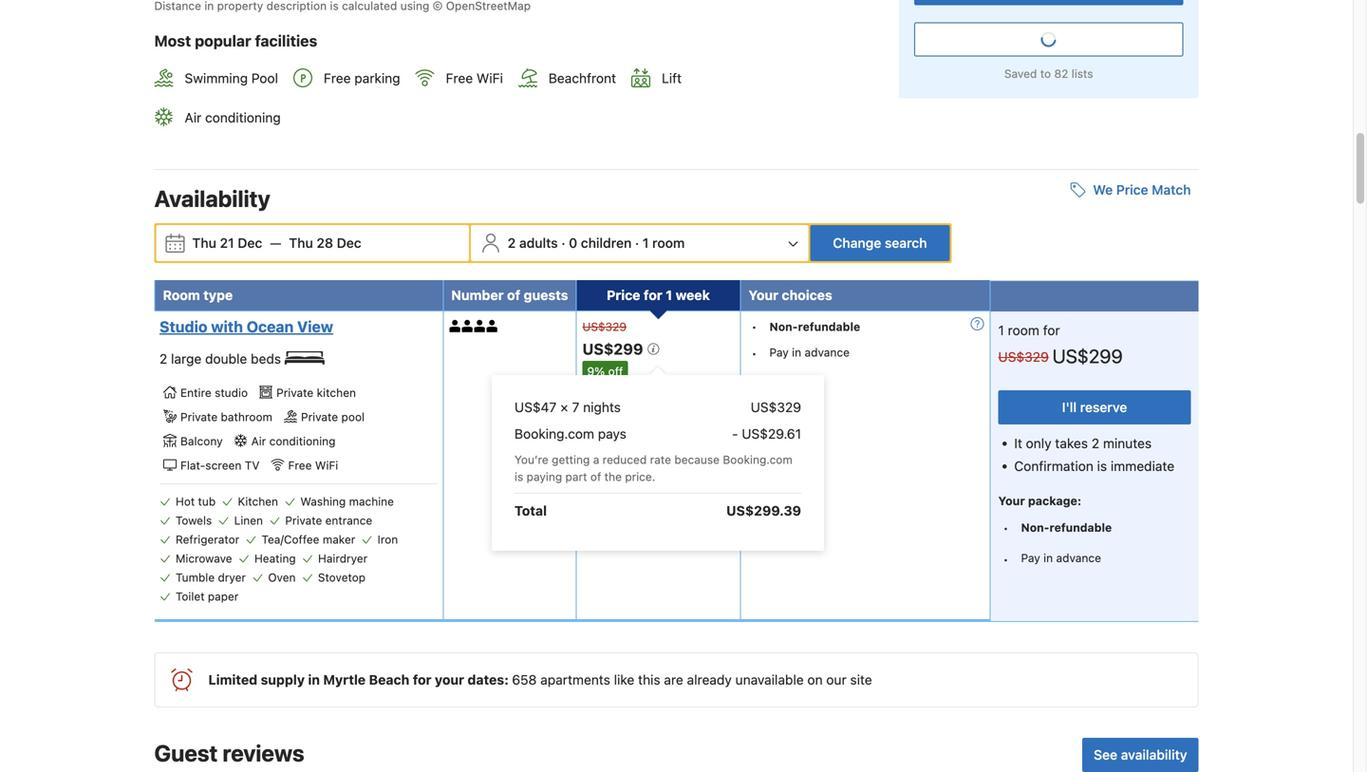 Task type: locate. For each thing, give the bounding box(es) containing it.
progress bar
[[1041, 31, 1057, 48]]

1 horizontal spatial wifi
[[477, 70, 503, 86]]

dryer
[[218, 571, 246, 584]]

1 horizontal spatial of
[[591, 470, 601, 483]]

in left myrtle
[[308, 672, 320, 687]]

refundable down choices
[[798, 320, 861, 333]]

0 horizontal spatial in
[[308, 672, 320, 687]]

1 vertical spatial your
[[998, 494, 1025, 508]]

0 horizontal spatial refundable
[[798, 320, 861, 333]]

booking.com
[[515, 426, 594, 442], [723, 453, 793, 466]]

2 vertical spatial 2
[[1092, 435, 1100, 451]]

dec right 21
[[238, 235, 262, 250]]

of
[[507, 287, 521, 303], [591, 470, 601, 483]]

already
[[687, 672, 732, 687]]

1 vertical spatial of
[[591, 470, 601, 483]]

occupancy image
[[449, 320, 462, 332]]

most
[[154, 32, 191, 50]]

for up us$329 us$299
[[1043, 322, 1060, 338]]

1 horizontal spatial dec
[[337, 235, 361, 250]]

wifi up washing
[[315, 458, 338, 472]]

site
[[850, 672, 872, 687]]

booking.com down "- us$29.61"
[[723, 453, 793, 466]]

1 vertical spatial room
[[1008, 322, 1040, 338]]

private for private pool
[[301, 410, 338, 424]]

0 horizontal spatial booking.com
[[515, 426, 594, 442]]

thu left 28
[[289, 235, 313, 250]]

1 horizontal spatial ·
[[635, 235, 639, 250]]

2 · from the left
[[635, 235, 639, 250]]

7
[[572, 399, 580, 415]]

parking
[[355, 70, 400, 86]]

0 horizontal spatial free wifi
[[288, 458, 338, 472]]

confirmation
[[1014, 458, 1094, 474]]

us$299 up off
[[583, 340, 647, 358]]

1 vertical spatial pay
[[1021, 551, 1041, 565]]

your
[[435, 672, 464, 687]]

2 vertical spatial us$329
[[751, 399, 801, 415]]

us$299 up i'll reserve
[[1053, 344, 1123, 367]]

search
[[885, 235, 927, 250]]

0 vertical spatial your
[[749, 287, 779, 303]]

pay in advance down choices
[[770, 345, 850, 359]]

washing
[[300, 495, 346, 508]]

0 horizontal spatial pay in advance
[[770, 345, 850, 359]]

wifi left beachfront
[[477, 70, 503, 86]]

free left parking
[[324, 70, 351, 86]]

saved
[[1005, 67, 1037, 80]]

1 left week
[[666, 287, 673, 303]]

with
[[211, 317, 243, 335]]

in down package:
[[1044, 551, 1053, 565]]

1 thu from the left
[[192, 235, 216, 250]]

advance down choices
[[805, 345, 850, 359]]

2 right the 'takes'
[[1092, 435, 1100, 451]]

pays
[[598, 426, 627, 442]]

0 vertical spatial room
[[652, 235, 685, 250]]

room
[[652, 235, 685, 250], [1008, 322, 1040, 338]]

0 horizontal spatial air
[[185, 109, 202, 125]]

1
[[643, 235, 649, 250], [666, 287, 673, 303], [998, 322, 1005, 338]]

non- down "your package:"
[[1021, 521, 1050, 534]]

pay down your choices
[[770, 345, 789, 359]]

private for private entrance
[[285, 514, 322, 527]]

1 vertical spatial pay in advance
[[1021, 551, 1101, 565]]

facilities
[[255, 32, 317, 50]]

is down you're
[[515, 470, 523, 483]]

1 horizontal spatial non-
[[1021, 521, 1050, 534]]

2 vertical spatial 1
[[998, 322, 1005, 338]]

0 horizontal spatial for
[[413, 672, 432, 687]]

excluded:
[[587, 409, 636, 420]]

of left guests
[[507, 287, 521, 303]]

21
[[220, 235, 234, 250]]

1 horizontal spatial thu
[[289, 235, 313, 250]]

28
[[317, 235, 333, 250]]

0 vertical spatial for
[[644, 287, 663, 303]]

thu 28 dec button
[[281, 226, 369, 260]]

0 vertical spatial price
[[1117, 182, 1149, 197]]

2 inside dropdown button
[[508, 235, 516, 250]]

availability
[[154, 185, 270, 212]]

studio with ocean view
[[160, 317, 333, 335]]

room
[[163, 287, 200, 303]]

more details on meals and payment options image
[[971, 317, 984, 330]]

price down 2 adults · 0 children · 1 room dropdown button
[[607, 287, 641, 303]]

1 dec from the left
[[238, 235, 262, 250]]

because
[[675, 453, 720, 466]]

1 vertical spatial 2
[[160, 351, 167, 366]]

1 vertical spatial free wifi
[[288, 458, 338, 472]]

2 left large
[[160, 351, 167, 366]]

us$329 down 1 room for
[[998, 349, 1049, 364]]

1 vertical spatial price
[[607, 287, 641, 303]]

conditioning down 'private pool'
[[269, 434, 336, 448]]

our
[[826, 672, 847, 687]]

1 horizontal spatial price
[[1117, 182, 1149, 197]]

this
[[638, 672, 661, 687]]

1 vertical spatial for
[[1043, 322, 1060, 338]]

2 for 2 large double beds
[[160, 351, 167, 366]]

1 horizontal spatial booking.com
[[723, 453, 793, 466]]

free up washing
[[288, 458, 312, 472]]

0 horizontal spatial 2
[[160, 351, 167, 366]]

pay in advance
[[770, 345, 850, 359], [1021, 551, 1101, 565]]

i'll reserve
[[1062, 399, 1127, 415]]

free right parking
[[446, 70, 473, 86]]

0 vertical spatial of
[[507, 287, 521, 303]]

0 horizontal spatial ·
[[562, 235, 566, 250]]

immediate
[[1111, 458, 1175, 474]]

1 vertical spatial us$329
[[998, 349, 1049, 364]]

1 vertical spatial air
[[251, 434, 266, 448]]

0 horizontal spatial dec
[[238, 235, 262, 250]]

0 horizontal spatial room
[[652, 235, 685, 250]]

air conditioning down 'private pool'
[[251, 434, 336, 448]]

2 horizontal spatial 1
[[998, 322, 1005, 338]]

us$329 up "- us$29.61"
[[751, 399, 801, 415]]

0 vertical spatial refundable
[[798, 320, 861, 333]]

your choices
[[749, 287, 833, 303]]

type
[[203, 287, 233, 303]]

price for 1 week
[[607, 287, 710, 303]]

is down minutes
[[1097, 458, 1107, 474]]

private down the private kitchen
[[301, 410, 338, 424]]

· right children
[[635, 235, 639, 250]]

thu left 21
[[192, 235, 216, 250]]

conditioning down swimming pool
[[205, 109, 281, 125]]

rate
[[650, 453, 671, 466]]

0 vertical spatial non-
[[770, 320, 798, 333]]

us$299
[[583, 340, 647, 358], [1053, 344, 1123, 367]]

the
[[605, 470, 622, 483]]

0 horizontal spatial non-refundable
[[770, 320, 861, 333]]

thu 21 dec button
[[185, 226, 270, 260]]

0 horizontal spatial us$329
[[583, 320, 627, 333]]

adults
[[519, 235, 558, 250]]

0 horizontal spatial wifi
[[315, 458, 338, 472]]

for left your
[[413, 672, 432, 687]]

most popular facilities
[[154, 32, 317, 50]]

2 horizontal spatial 2
[[1092, 435, 1100, 451]]

your left package:
[[998, 494, 1025, 508]]

pay
[[770, 345, 789, 359], [1021, 551, 1041, 565]]

tax,
[[664, 409, 683, 420]]

2 left adults
[[508, 235, 516, 250]]

1 vertical spatial in
[[1044, 551, 1053, 565]]

2 vertical spatial for
[[413, 672, 432, 687]]

guest reviews
[[154, 740, 304, 766]]

price right we
[[1117, 182, 1149, 197]]

1 horizontal spatial non-refundable
[[1021, 521, 1112, 534]]

1 vertical spatial 1
[[666, 287, 673, 303]]

0 vertical spatial us$329
[[583, 320, 627, 333]]

children
[[581, 235, 632, 250]]

0 vertical spatial pay
[[770, 345, 789, 359]]

for left week
[[644, 287, 663, 303]]

booking.com down the ×
[[515, 426, 594, 442]]

0 vertical spatial 2
[[508, 235, 516, 250]]

studio with ocean view link
[[160, 317, 432, 336]]

private up the tea/coffee maker
[[285, 514, 322, 527]]

private pool
[[301, 410, 365, 424]]

non- down your choices
[[770, 320, 798, 333]]

your
[[749, 287, 779, 303], [998, 494, 1025, 508]]

0 vertical spatial free wifi
[[446, 70, 503, 86]]

0 horizontal spatial thu
[[192, 235, 216, 250]]

reviews
[[223, 740, 304, 766]]

private bathroom
[[180, 410, 273, 424]]

-
[[732, 426, 738, 442]]

0 horizontal spatial pay
[[770, 345, 789, 359]]

0 vertical spatial air
[[185, 109, 202, 125]]

occupancy image
[[462, 320, 474, 332], [474, 320, 486, 332], [486, 320, 499, 332]]

0 vertical spatial advance
[[805, 345, 850, 359]]

refundable down package:
[[1050, 521, 1112, 534]]

like
[[614, 672, 635, 687]]

2 vertical spatial in
[[308, 672, 320, 687]]

13
[[639, 409, 650, 420]]

tub
[[198, 495, 216, 508]]

1 right more details on meals and payment options image
[[998, 322, 1005, 338]]

popular
[[195, 32, 251, 50]]

air down swimming
[[185, 109, 202, 125]]

refrigerator
[[176, 533, 239, 546]]

1 horizontal spatial refundable
[[1050, 521, 1112, 534]]

dec right 28
[[337, 235, 361, 250]]

room up us$329 us$299
[[1008, 322, 1040, 338]]

booking.com inside you're getting a reduced rate because booking.com is paying part of the price.
[[723, 453, 793, 466]]

private left kitchen
[[276, 386, 314, 400]]

2 for 2 adults · 0 children · 1 room
[[508, 235, 516, 250]]

of down a
[[591, 470, 601, 483]]

0 vertical spatial booking.com
[[515, 426, 594, 442]]

change
[[833, 235, 881, 250]]

washing machine
[[300, 495, 394, 508]]

1 horizontal spatial free wifi
[[446, 70, 503, 86]]

air up tv
[[251, 434, 266, 448]]

1 horizontal spatial us$329
[[751, 399, 801, 415]]

private up balcony at bottom left
[[180, 410, 218, 424]]

getting
[[552, 453, 590, 466]]

1 horizontal spatial for
[[644, 287, 663, 303]]

pay down "your package:"
[[1021, 551, 1041, 565]]

1 right children
[[643, 235, 649, 250]]

double
[[205, 351, 247, 366]]

pay in advance down package:
[[1021, 551, 1101, 565]]

0 vertical spatial 1
[[643, 235, 649, 250]]

your left choices
[[749, 287, 779, 303]]

1 vertical spatial non-refundable
[[1021, 521, 1112, 534]]

non-refundable down package:
[[1021, 521, 1112, 534]]

1 horizontal spatial free
[[324, 70, 351, 86]]

us$329 up '9% off. you're getting a reduced rate because booking.com is paying part of the price..' element
[[583, 320, 627, 333]]

0 horizontal spatial your
[[749, 287, 779, 303]]

2 horizontal spatial us$329
[[998, 349, 1049, 364]]

0 vertical spatial conditioning
[[205, 109, 281, 125]]

1 horizontal spatial pay
[[1021, 551, 1041, 565]]

air conditioning down swimming pool
[[185, 109, 281, 125]]

room type
[[163, 287, 233, 303]]

2 occupancy image from the left
[[474, 320, 486, 332]]

9% off. you're getting a reduced rate because booking.com is paying part of the price.. element
[[583, 361, 628, 382]]

in down your choices
[[792, 345, 802, 359]]

price inside dropdown button
[[1117, 182, 1149, 197]]

choices
[[782, 287, 833, 303]]

· left 0
[[562, 235, 566, 250]]

0 vertical spatial wifi
[[477, 70, 503, 86]]

heating
[[254, 552, 296, 565]]

2 horizontal spatial for
[[1043, 322, 1060, 338]]

nights
[[583, 399, 621, 415]]

115.00
[[587, 428, 617, 439]]

room up price for 1 week
[[652, 235, 685, 250]]

1 horizontal spatial is
[[1097, 458, 1107, 474]]

0 horizontal spatial price
[[607, 287, 641, 303]]

linen
[[234, 514, 263, 527]]

658
[[512, 672, 537, 687]]

a
[[593, 453, 599, 466]]

1 vertical spatial booking.com
[[723, 453, 793, 466]]

private for private kitchen
[[276, 386, 314, 400]]

see availability
[[1094, 747, 1187, 762]]

0 horizontal spatial 1
[[643, 235, 649, 250]]

1 horizontal spatial your
[[998, 494, 1025, 508]]

2 large double beds
[[160, 351, 285, 366]]

0 horizontal spatial is
[[515, 470, 523, 483]]

entrance
[[325, 514, 372, 527]]

supply
[[261, 672, 305, 687]]

non-refundable down choices
[[770, 320, 861, 333]]

pool
[[251, 70, 278, 86]]

1 vertical spatial refundable
[[1050, 521, 1112, 534]]

conditioning
[[205, 109, 281, 125], [269, 434, 336, 448]]

2 thu from the left
[[289, 235, 313, 250]]

see availability button
[[1083, 738, 1199, 772]]

0 horizontal spatial advance
[[805, 345, 850, 359]]

free
[[324, 70, 351, 86], [446, 70, 473, 86], [288, 458, 312, 472]]

number of guests
[[451, 287, 568, 303]]

advance down package:
[[1056, 551, 1101, 565]]



Task type: describe. For each thing, give the bounding box(es) containing it.
hairdryer
[[318, 552, 368, 565]]

change search
[[833, 235, 927, 250]]

change search button
[[810, 225, 950, 261]]

only
[[1026, 435, 1052, 451]]

stovetop
[[318, 571, 366, 584]]

tumble dryer
[[176, 571, 246, 584]]

1 horizontal spatial air
[[251, 434, 266, 448]]

2 inside it only takes 2 minutes confirmation is immediate
[[1092, 435, 1100, 451]]

oven
[[268, 571, 296, 584]]

minutes
[[1103, 435, 1152, 451]]

your for your choices
[[749, 287, 779, 303]]

0 horizontal spatial free
[[288, 458, 312, 472]]

1 vertical spatial air conditioning
[[251, 434, 336, 448]]

beds
[[251, 351, 281, 366]]

2 horizontal spatial free
[[446, 70, 473, 86]]

2 adults · 0 children · 1 room
[[508, 235, 685, 250]]

0 vertical spatial non-refundable
[[770, 320, 861, 333]]

your for your package:
[[998, 494, 1025, 508]]

1 vertical spatial conditioning
[[269, 434, 336, 448]]

tumble
[[176, 571, 215, 584]]

1 vertical spatial wifi
[[315, 458, 338, 472]]

pool
[[341, 410, 365, 424]]

week
[[676, 287, 710, 303]]

microwave
[[176, 552, 232, 565]]

hot tub
[[176, 495, 216, 508]]

part
[[565, 470, 587, 483]]

view
[[297, 317, 333, 335]]

your package:
[[998, 494, 1082, 508]]

to
[[1041, 67, 1051, 80]]

1 horizontal spatial us$299
[[1053, 344, 1123, 367]]

ocean
[[247, 317, 294, 335]]

on
[[808, 672, 823, 687]]

dates:
[[468, 672, 509, 687]]

price.
[[625, 470, 656, 483]]

is inside you're getting a reduced rate because booking.com is paying part of the price.
[[515, 470, 523, 483]]

1 horizontal spatial room
[[1008, 322, 1040, 338]]

2 adults · 0 children · 1 room button
[[473, 225, 807, 261]]

—
[[270, 235, 281, 250]]

0 vertical spatial pay in advance
[[770, 345, 850, 359]]

0 vertical spatial air conditioning
[[185, 109, 281, 125]]

toilet
[[176, 590, 205, 603]]

2 horizontal spatial in
[[1044, 551, 1053, 565]]

1 horizontal spatial 1
[[666, 287, 673, 303]]

we price match button
[[1063, 173, 1199, 207]]

us$299.39
[[726, 503, 801, 518]]

stay
[[699, 428, 719, 439]]

apartments
[[540, 672, 610, 687]]

flat-screen tv
[[180, 458, 260, 472]]

limited
[[208, 672, 257, 687]]

large
[[171, 351, 202, 366]]

swimming pool
[[185, 70, 278, 86]]

takes
[[1055, 435, 1088, 451]]

iron
[[378, 533, 398, 546]]

total
[[515, 503, 547, 518]]

0
[[569, 235, 578, 250]]

hot
[[176, 495, 195, 508]]

kitchen
[[238, 495, 278, 508]]

it
[[1014, 435, 1023, 451]]

private entrance
[[285, 514, 372, 527]]

3 occupancy image from the left
[[486, 320, 499, 332]]

tea/coffee maker
[[262, 533, 355, 546]]

us$329 us$299
[[998, 344, 1123, 367]]

0 horizontal spatial of
[[507, 287, 521, 303]]

paper
[[208, 590, 239, 603]]

- us$29.61
[[732, 426, 801, 442]]

us$329 inside us$329 us$299
[[998, 349, 1049, 364]]

1 horizontal spatial pay in advance
[[1021, 551, 1101, 565]]

13 % tax, us$ 115.00 cleaning fee per stay
[[587, 409, 719, 439]]

room inside dropdown button
[[652, 235, 685, 250]]

1 · from the left
[[562, 235, 566, 250]]

are
[[664, 672, 684, 687]]

limited supply in myrtle beach for your dates: 658 apartments like this are already unavailable on our site
[[208, 672, 872, 687]]

match
[[1152, 182, 1191, 197]]

kitchen
[[317, 386, 356, 400]]

9%
[[587, 364, 605, 378]]

package:
[[1028, 494, 1082, 508]]

%
[[652, 409, 662, 420]]

1 occupancy image from the left
[[462, 320, 474, 332]]

tv
[[245, 458, 260, 472]]

towels
[[176, 514, 212, 527]]

fee
[[664, 428, 678, 439]]

machine
[[349, 495, 394, 508]]

1 vertical spatial non-
[[1021, 521, 1050, 534]]

we price match
[[1093, 182, 1191, 197]]

1 inside dropdown button
[[643, 235, 649, 250]]

is inside it only takes 2 minutes confirmation is immediate
[[1097, 458, 1107, 474]]

1 horizontal spatial advance
[[1056, 551, 1101, 565]]

0 horizontal spatial us$299
[[583, 340, 647, 358]]

number
[[451, 287, 504, 303]]

2 dec from the left
[[337, 235, 361, 250]]

paying
[[527, 470, 562, 483]]

we
[[1093, 182, 1113, 197]]

1 horizontal spatial in
[[792, 345, 802, 359]]

bathroom
[[221, 410, 273, 424]]

guest reviews element
[[154, 738, 1075, 768]]

thu 21 dec — thu 28 dec
[[192, 235, 361, 250]]

free parking
[[324, 70, 400, 86]]

0 horizontal spatial non-
[[770, 320, 798, 333]]

saved to 82 lists
[[1005, 67, 1093, 80]]

see
[[1094, 747, 1118, 762]]

toilet paper
[[176, 590, 239, 603]]

lists
[[1072, 67, 1093, 80]]

availability
[[1121, 747, 1187, 762]]

of inside you're getting a reduced rate because booking.com is paying part of the price.
[[591, 470, 601, 483]]

1 room for
[[998, 322, 1060, 338]]

lift
[[662, 70, 682, 86]]

private for private bathroom
[[180, 410, 218, 424]]

×
[[560, 399, 569, 415]]

entire
[[180, 386, 211, 400]]



Task type: vqa. For each thing, say whether or not it's contained in the screenshot.
the rightmost 'Air'
yes



